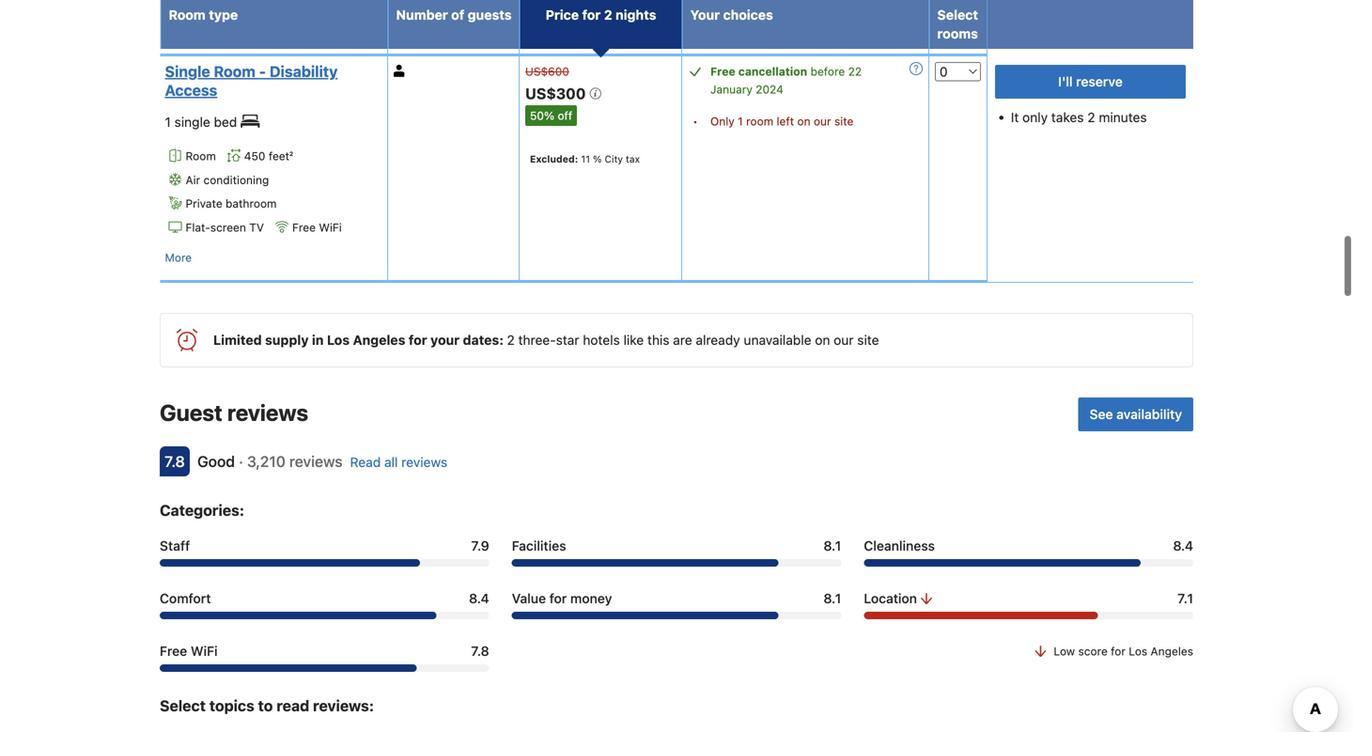 Task type: locate. For each thing, give the bounding box(es) containing it.
11
[[581, 153, 590, 165]]

2 vertical spatial 2
[[507, 332, 515, 348]]

1 horizontal spatial our
[[834, 332, 854, 348]]

1 right only
[[738, 115, 744, 128]]

site down 22
[[835, 115, 854, 128]]

this
[[648, 332, 670, 348]]

unavailable
[[744, 332, 812, 348]]

1 8.1 from the top
[[824, 538, 842, 554]]

0 vertical spatial site
[[835, 115, 854, 128]]

1 horizontal spatial 1
[[738, 115, 744, 128]]

more down flat-
[[165, 251, 192, 264]]

0 horizontal spatial 8.4
[[469, 591, 490, 606]]

our right unavailable
[[834, 332, 854, 348]]

1 horizontal spatial 2
[[604, 7, 613, 23]]

0 vertical spatial free wifi
[[292, 221, 342, 234]]

8.1 for facilities
[[824, 538, 842, 554]]

0 horizontal spatial free wifi
[[160, 644, 218, 659]]

good · 3,210 reviews
[[197, 453, 343, 471]]

for left the your on the top
[[409, 332, 428, 348]]

1 more link from the top
[[165, 22, 192, 40]]

1 horizontal spatial wifi
[[319, 221, 342, 234]]

1 vertical spatial more
[[165, 251, 192, 264]]

your
[[431, 332, 460, 348]]

0 horizontal spatial on
[[798, 115, 811, 128]]

2 horizontal spatial free
[[711, 65, 736, 78]]

room
[[169, 7, 206, 23], [214, 62, 256, 80], [186, 149, 216, 163]]

single
[[175, 114, 210, 130]]

1 horizontal spatial los
[[1130, 645, 1148, 658]]

for right score
[[1112, 645, 1126, 658]]

room inside single room - disability access
[[214, 62, 256, 80]]

angeles down 7.1
[[1151, 645, 1194, 658]]

more down room type at top left
[[165, 24, 192, 38]]

1 vertical spatial 2
[[1088, 110, 1096, 125]]

cleanliness
[[864, 538, 936, 554]]

los right in
[[327, 332, 350, 348]]

450
[[244, 149, 266, 163]]

1 vertical spatial site
[[858, 332, 880, 348]]

1 vertical spatial room
[[214, 62, 256, 80]]

2 horizontal spatial 2
[[1088, 110, 1096, 125]]

our right left
[[814, 115, 832, 128]]

angeles
[[353, 332, 406, 348], [1151, 645, 1194, 658]]

1 more from the top
[[165, 24, 192, 38]]

los
[[327, 332, 350, 348], [1130, 645, 1148, 658]]

0 vertical spatial room
[[169, 7, 206, 23]]

wifi down comfort
[[191, 644, 218, 659]]

single
[[165, 62, 210, 80]]

tax
[[626, 153, 640, 165]]

occupancy image
[[394, 65, 406, 77]]

1 vertical spatial select
[[160, 697, 206, 715]]

limited
[[213, 332, 262, 348]]

1 vertical spatial 8.1
[[824, 591, 842, 606]]

already
[[696, 332, 741, 348]]

1 vertical spatial 7.8
[[471, 644, 490, 659]]

wifi
[[319, 221, 342, 234], [191, 644, 218, 659]]

more link
[[165, 22, 192, 40], [165, 248, 192, 267]]

7.8
[[165, 453, 185, 471], [471, 644, 490, 659]]

excluded:
[[530, 153, 579, 165]]

angeles for in
[[353, 332, 406, 348]]

room for room type
[[169, 7, 206, 23]]

flat-screen tv
[[186, 221, 264, 234]]

all
[[385, 455, 398, 470]]

feet²
[[269, 149, 293, 163]]

2 1 from the left
[[738, 115, 744, 128]]

50% off
[[530, 109, 573, 122]]

2
[[604, 7, 613, 23], [1088, 110, 1096, 125], [507, 332, 515, 348]]

scored 7.8 element
[[160, 447, 190, 477]]

more
[[165, 24, 192, 38], [165, 251, 192, 264]]

0 horizontal spatial 1
[[165, 114, 171, 130]]

8.1
[[824, 538, 842, 554], [824, 591, 842, 606]]

8.1 left location
[[824, 591, 842, 606]]

on right left
[[798, 115, 811, 128]]

8.4 up 7.1
[[1174, 538, 1194, 554]]

los right score
[[1130, 645, 1148, 658]]

select for select rooms
[[938, 7, 979, 23]]

2 left three-
[[507, 332, 515, 348]]

it only takes 2 minutes
[[1012, 110, 1148, 125]]

bathroom
[[226, 197, 277, 210]]

wifi right tv
[[319, 221, 342, 234]]

room
[[747, 115, 774, 128]]

site right unavailable
[[858, 332, 880, 348]]

0 vertical spatial 8.4
[[1174, 538, 1194, 554]]

0 horizontal spatial angeles
[[353, 332, 406, 348]]

january
[[711, 83, 753, 96]]

0 horizontal spatial 2
[[507, 332, 515, 348]]

cleanliness 8.4 meter
[[864, 559, 1194, 567]]

free wifi down comfort
[[160, 644, 218, 659]]

free wifi right tv
[[292, 221, 342, 234]]

1 horizontal spatial free
[[292, 221, 316, 234]]

money
[[571, 591, 613, 606]]

like
[[624, 332, 644, 348]]

single room - disability access
[[165, 62, 338, 99]]

free up january
[[711, 65, 736, 78]]

2 right takes
[[1088, 110, 1096, 125]]

for right 'price'
[[583, 7, 601, 23]]

0 horizontal spatial los
[[327, 332, 350, 348]]

0 horizontal spatial free
[[160, 644, 187, 659]]

value for money
[[512, 591, 613, 606]]

for
[[583, 7, 601, 23], [409, 332, 428, 348], [550, 591, 567, 606], [1112, 645, 1126, 658]]

angeles right in
[[353, 332, 406, 348]]

1 vertical spatial more link
[[165, 248, 192, 267]]

categories:
[[160, 502, 245, 520]]

more link up single
[[165, 22, 192, 40]]

0 horizontal spatial 7.8
[[165, 453, 185, 471]]

8.1 left cleanliness
[[824, 538, 842, 554]]

free right tv
[[292, 221, 316, 234]]

are
[[673, 332, 693, 348]]

only 1 room left on our site
[[711, 115, 854, 128]]

location 7.1 meter
[[864, 612, 1194, 620]]

off
[[558, 109, 573, 122]]

value for money 8.1 meter
[[512, 612, 842, 620]]

free wifi
[[292, 221, 342, 234], [160, 644, 218, 659]]

select left topics
[[160, 697, 206, 715]]

50%
[[530, 109, 555, 122]]

1 vertical spatial on
[[816, 332, 831, 348]]

room left the -
[[214, 62, 256, 80]]

it
[[1012, 110, 1020, 125]]

450 feet²
[[244, 149, 293, 163]]

read
[[277, 697, 310, 715]]

more link down flat-
[[165, 248, 192, 267]]

0 vertical spatial more link
[[165, 22, 192, 40]]

on
[[798, 115, 811, 128], [816, 332, 831, 348]]

2 more link from the top
[[165, 248, 192, 267]]

22
[[849, 65, 862, 78]]

0 vertical spatial angeles
[[353, 332, 406, 348]]

2 vertical spatial room
[[186, 149, 216, 163]]

0 vertical spatial los
[[327, 332, 350, 348]]

select up rooms
[[938, 7, 979, 23]]

0 vertical spatial wifi
[[319, 221, 342, 234]]

1 left single
[[165, 114, 171, 130]]

1 vertical spatial 8.4
[[469, 591, 490, 606]]

1 vertical spatial our
[[834, 332, 854, 348]]

select
[[938, 7, 979, 23], [160, 697, 206, 715]]

1 horizontal spatial angeles
[[1151, 645, 1194, 658]]

0 vertical spatial select
[[938, 7, 979, 23]]

price
[[546, 7, 579, 23]]

8.4
[[1174, 538, 1194, 554], [469, 591, 490, 606]]

2 left nights
[[604, 7, 613, 23]]

room up air
[[186, 149, 216, 163]]

staff
[[160, 538, 190, 554]]

on right unavailable
[[816, 332, 831, 348]]

reviews:
[[313, 697, 374, 715]]

free down comfort
[[160, 644, 187, 659]]

0 vertical spatial 8.1
[[824, 538, 842, 554]]

score
[[1079, 645, 1108, 658]]

2 more from the top
[[165, 251, 192, 264]]

7.9
[[472, 538, 490, 554]]

1 vertical spatial los
[[1130, 645, 1148, 658]]

0 vertical spatial our
[[814, 115, 832, 128]]

50% off. you're getting a reduced rate because this property is offering a bonus savings.. element
[[526, 105, 578, 126]]

1 horizontal spatial site
[[858, 332, 880, 348]]

review categories element
[[160, 499, 245, 522]]

8.4 left value
[[469, 591, 490, 606]]

0 vertical spatial more
[[165, 24, 192, 38]]

1 horizontal spatial 8.4
[[1174, 538, 1194, 554]]

7.1
[[1178, 591, 1194, 606]]

2 8.1 from the top
[[824, 591, 842, 606]]

0 vertical spatial 7.8
[[165, 453, 185, 471]]

takes
[[1052, 110, 1085, 125]]

los for for
[[1130, 645, 1148, 658]]

room left type
[[169, 7, 206, 23]]

%
[[593, 153, 602, 165]]

three-
[[519, 332, 556, 348]]

·
[[239, 453, 243, 471]]

left
[[777, 115, 795, 128]]

free
[[711, 65, 736, 78], [292, 221, 316, 234], [160, 644, 187, 659]]

1 horizontal spatial on
[[816, 332, 831, 348]]

1 vertical spatial wifi
[[191, 644, 218, 659]]

dates:
[[463, 332, 504, 348]]

flat-
[[186, 221, 210, 234]]

limited supply in los angeles for your dates: 2 three-star hotels like this are already unavailable on our site
[[213, 332, 880, 348]]

1 horizontal spatial select
[[938, 7, 979, 23]]

low score for los angeles
[[1054, 645, 1194, 658]]

1 vertical spatial angeles
[[1151, 645, 1194, 658]]

0 horizontal spatial select
[[160, 697, 206, 715]]



Task type: vqa. For each thing, say whether or not it's contained in the screenshot.
GOOD
yes



Task type: describe. For each thing, give the bounding box(es) containing it.
private bathroom
[[186, 197, 277, 210]]

angeles for for
[[1151, 645, 1194, 658]]

rooms
[[938, 26, 979, 41]]

reviews up 3,210
[[227, 400, 309, 426]]

room type
[[169, 7, 238, 23]]

see availability button
[[1079, 398, 1194, 432]]

screen
[[210, 221, 246, 234]]

of
[[452, 7, 465, 23]]

star
[[556, 332, 580, 348]]

disability
[[270, 62, 338, 80]]

3,210
[[247, 453, 286, 471]]

supply
[[265, 332, 309, 348]]

cancellation
[[739, 65, 808, 78]]

for right value
[[550, 591, 567, 606]]

reviews right all
[[402, 455, 448, 470]]

bed image
[[241, 115, 260, 128]]

rated good element
[[197, 453, 235, 471]]

minutes
[[1100, 110, 1148, 125]]

number
[[396, 7, 448, 23]]

free cancellation
[[711, 65, 808, 78]]

0 horizontal spatial our
[[814, 115, 832, 128]]

only
[[711, 115, 735, 128]]

0 vertical spatial free
[[711, 65, 736, 78]]

0 horizontal spatial wifi
[[191, 644, 218, 659]]

8.4 for cleanliness
[[1174, 538, 1194, 554]]

choices
[[724, 7, 774, 23]]

reviews left read
[[289, 453, 343, 471]]

read
[[350, 455, 381, 470]]

1 horizontal spatial 7.8
[[471, 644, 490, 659]]

0 vertical spatial on
[[798, 115, 811, 128]]

hotels
[[583, 332, 620, 348]]

city
[[605, 153, 623, 165]]

los for in
[[327, 332, 350, 348]]

i'll reserve
[[1059, 74, 1123, 89]]

facilities
[[512, 538, 567, 554]]

before
[[811, 65, 846, 78]]

topics
[[209, 697, 255, 715]]

comfort 8.4 meter
[[160, 612, 490, 620]]

see availability
[[1090, 407, 1183, 422]]

conditioning
[[204, 173, 269, 186]]

select rooms
[[938, 7, 979, 41]]

staff 7.9 meter
[[160, 559, 490, 567]]

select topics to read reviews:
[[160, 697, 374, 715]]

more details on meals and payment options image
[[910, 62, 923, 75]]

in
[[312, 332, 324, 348]]

air conditioning
[[186, 173, 269, 186]]

low
[[1054, 645, 1076, 658]]

before 22 january 2024
[[711, 65, 862, 96]]

to
[[258, 697, 273, 715]]

2024
[[756, 83, 784, 96]]

your choices
[[691, 7, 774, 23]]

guest reviews element
[[160, 398, 1072, 428]]

select for select topics to read reviews:
[[160, 697, 206, 715]]

us$300
[[526, 85, 590, 103]]

price for 2 nights
[[546, 7, 657, 23]]

i'll reserve button
[[996, 65, 1187, 99]]

8.1 for value for money
[[824, 591, 842, 606]]

0 horizontal spatial site
[[835, 115, 854, 128]]

bed
[[214, 114, 237, 130]]

tv
[[249, 221, 264, 234]]

1 horizontal spatial free wifi
[[292, 221, 342, 234]]

0 vertical spatial 2
[[604, 7, 613, 23]]

1 single bed
[[165, 114, 241, 130]]

guest reviews
[[160, 400, 309, 426]]

•
[[693, 115, 698, 128]]

guests
[[468, 7, 512, 23]]

1 vertical spatial free
[[292, 221, 316, 234]]

2 vertical spatial free
[[160, 644, 187, 659]]

room for room
[[186, 149, 216, 163]]

free wifi 7.8 meter
[[160, 665, 490, 672]]

nights
[[616, 7, 657, 23]]

1 1 from the left
[[165, 114, 171, 130]]

availability
[[1117, 407, 1183, 422]]

excluded: 11 % city tax
[[530, 153, 640, 165]]

type
[[209, 7, 238, 23]]

value
[[512, 591, 546, 606]]

1 vertical spatial free wifi
[[160, 644, 218, 659]]

facilities 8.1 meter
[[512, 559, 842, 567]]

8.4 for comfort
[[469, 591, 490, 606]]

-
[[259, 62, 266, 80]]

only
[[1023, 110, 1048, 125]]

access
[[165, 81, 217, 99]]

number of guests
[[396, 7, 512, 23]]

us$600
[[526, 65, 570, 78]]

see
[[1090, 407, 1114, 422]]

good
[[197, 453, 235, 471]]

air
[[186, 173, 200, 186]]

guest
[[160, 400, 223, 426]]

location
[[864, 591, 918, 606]]

comfort
[[160, 591, 211, 606]]

single room - disability access link
[[165, 62, 377, 100]]



